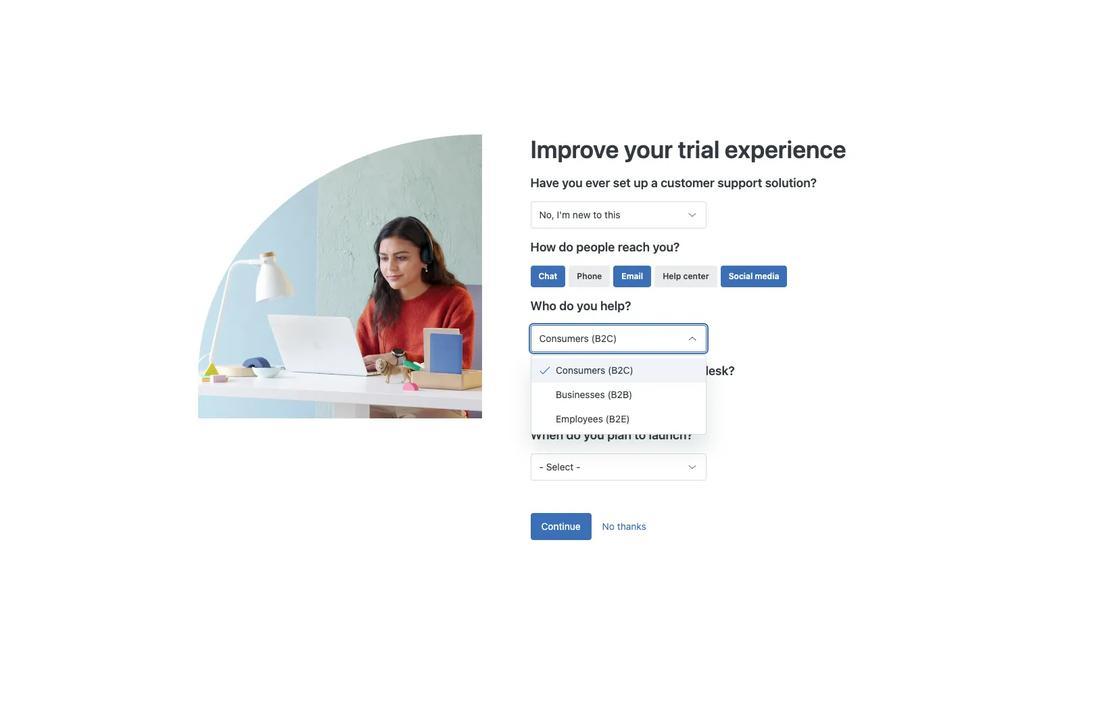 Task type: describe. For each thing, give the bounding box(es) containing it.
solution?
[[766, 176, 817, 190]]

do for when
[[567, 428, 581, 442]]

many
[[559, 364, 590, 378]]

improve your trial experience
[[531, 135, 847, 164]]

- down when
[[540, 461, 544, 473]]

1 horizontal spatial to
[[635, 428, 646, 442]]

thanks
[[618, 521, 647, 532]]

who do you help?
[[531, 299, 632, 314]]

no thanks button
[[592, 513, 657, 540]]

businesses (b2b) option
[[532, 383, 706, 407]]

continue button
[[531, 513, 592, 540]]

when
[[531, 428, 564, 442]]

help?
[[601, 299, 632, 314]]

how many agents will use zendesk?
[[531, 364, 735, 378]]

no thanks
[[603, 521, 647, 532]]

your
[[624, 135, 673, 164]]

do for who
[[560, 299, 574, 314]]

employees (b2e)
[[556, 413, 630, 425]]

how for how many agents will use zendesk?
[[531, 364, 556, 378]]

new
[[573, 209, 591, 221]]

use
[[657, 364, 677, 378]]

- up employees
[[577, 397, 581, 408]]

media
[[755, 272, 780, 282]]

no
[[603, 521, 615, 532]]

you for when
[[584, 428, 605, 442]]

phone
[[577, 272, 602, 282]]

businesses (b2b)
[[556, 389, 633, 401]]

list box containing consumers (b2c)
[[531, 355, 707, 435]]

no,
[[540, 209, 555, 221]]

employees (b2e) option
[[532, 407, 706, 432]]

social
[[729, 272, 753, 282]]

customer
[[661, 176, 715, 190]]

have you ever set up a customer support solution?
[[531, 176, 817, 190]]

do for how
[[559, 240, 574, 255]]

this
[[605, 209, 621, 221]]

social media button
[[721, 266, 788, 288]]

email button
[[614, 266, 652, 288]]

will
[[635, 364, 654, 378]]

ever
[[586, 176, 611, 190]]

2 - select - from the top
[[540, 461, 581, 473]]

improve
[[531, 135, 619, 164]]

have
[[531, 176, 560, 190]]

agents
[[593, 364, 632, 378]]

launch?
[[649, 428, 693, 442]]

i'm
[[557, 209, 570, 221]]

zendesk?
[[680, 364, 735, 378]]

1 - select - button from the top
[[531, 390, 707, 417]]

reach
[[618, 240, 650, 255]]

consumers (b2c) inside option
[[556, 365, 634, 376]]

1 - select - from the top
[[540, 397, 581, 408]]

you?
[[653, 240, 680, 255]]

help
[[663, 272, 682, 282]]

consumers (b2c) option
[[532, 359, 706, 383]]

how do people reach you?
[[531, 240, 680, 255]]

up
[[634, 176, 649, 190]]

consumers inside "consumers (b2c)" popup button
[[540, 333, 589, 344]]



Task type: locate. For each thing, give the bounding box(es) containing it.
do
[[559, 240, 574, 255], [560, 299, 574, 314], [567, 428, 581, 442]]

- down when do you plan to launch?
[[577, 461, 581, 473]]

people
[[577, 240, 615, 255]]

do left people
[[559, 240, 574, 255]]

consumers (b2c) up businesses (b2b)
[[556, 365, 634, 376]]

experience
[[725, 135, 847, 164]]

when do you plan to launch?
[[531, 428, 693, 442]]

you for who
[[577, 299, 598, 314]]

2 how from the top
[[531, 364, 556, 378]]

- select - button
[[531, 390, 707, 417], [531, 454, 707, 481]]

0 vertical spatial to
[[594, 209, 602, 221]]

select for 1st - select - popup button from the bottom of the page
[[547, 461, 574, 473]]

social media
[[729, 272, 780, 282]]

0 horizontal spatial to
[[594, 209, 602, 221]]

(b2e)
[[606, 413, 630, 425]]

chat button
[[531, 266, 566, 288]]

how left 'many'
[[531, 364, 556, 378]]

1 vertical spatial consumers (b2c)
[[556, 365, 634, 376]]

-
[[540, 397, 544, 408], [577, 397, 581, 408], [540, 461, 544, 473], [577, 461, 581, 473]]

center
[[684, 272, 710, 282]]

1 vertical spatial select
[[547, 461, 574, 473]]

consumers (b2c) inside popup button
[[540, 333, 617, 344]]

to inside no, i'm new to this popup button
[[594, 209, 602, 221]]

1 vertical spatial - select -
[[540, 461, 581, 473]]

you
[[562, 176, 583, 190], [577, 299, 598, 314], [584, 428, 605, 442]]

how for how do people reach you?
[[531, 240, 556, 255]]

0 vertical spatial how
[[531, 240, 556, 255]]

list box
[[531, 355, 707, 435]]

2 select from the top
[[547, 461, 574, 473]]

trial
[[678, 135, 720, 164]]

customer service agent wearing a headset and sitting at a desk as balloons float through the air in celebration. image
[[198, 135, 531, 419]]

phone button
[[569, 266, 611, 288]]

select up employees
[[547, 397, 574, 408]]

to right plan
[[635, 428, 646, 442]]

support
[[718, 176, 763, 190]]

businesses
[[556, 389, 605, 401]]

you left ever
[[562, 176, 583, 190]]

consumers (b2c)
[[540, 333, 617, 344], [556, 365, 634, 376]]

do right the "who"
[[560, 299, 574, 314]]

consumers (b2c) button
[[531, 325, 707, 352]]

help center
[[663, 272, 710, 282]]

continue
[[542, 521, 581, 532]]

0 vertical spatial - select -
[[540, 397, 581, 408]]

(b2c) inside "consumers (b2c)" popup button
[[592, 333, 617, 344]]

1 vertical spatial - select - button
[[531, 454, 707, 481]]

help center button
[[655, 266, 718, 288]]

consumers up businesses on the bottom of page
[[556, 365, 606, 376]]

how
[[531, 240, 556, 255], [531, 364, 556, 378]]

(b2b)
[[608, 389, 633, 401]]

select for 1st - select - popup button from the top
[[547, 397, 574, 408]]

1 vertical spatial you
[[577, 299, 598, 314]]

email
[[622, 272, 644, 282]]

0 vertical spatial - select - button
[[531, 390, 707, 417]]

no, i'm new to this
[[540, 209, 621, 221]]

(b2c)
[[592, 333, 617, 344], [608, 365, 634, 376]]

you down employees (b2e)
[[584, 428, 605, 442]]

(b2c) up agents
[[592, 333, 617, 344]]

- up when
[[540, 397, 544, 408]]

a
[[652, 176, 658, 190]]

(b2c) inside consumers (b2c) option
[[608, 365, 634, 376]]

1 select from the top
[[547, 397, 574, 408]]

select
[[547, 397, 574, 408], [547, 461, 574, 473]]

1 vertical spatial do
[[560, 299, 574, 314]]

2 vertical spatial do
[[567, 428, 581, 442]]

0 vertical spatial (b2c)
[[592, 333, 617, 344]]

- select -
[[540, 397, 581, 408], [540, 461, 581, 473]]

who
[[531, 299, 557, 314]]

0 vertical spatial consumers
[[540, 333, 589, 344]]

1 how from the top
[[531, 240, 556, 255]]

consumers up 'many'
[[540, 333, 589, 344]]

- select - down when
[[540, 461, 581, 473]]

0 vertical spatial select
[[547, 397, 574, 408]]

to left this
[[594, 209, 602, 221]]

chat
[[539, 272, 558, 282]]

1 vertical spatial how
[[531, 364, 556, 378]]

- select - up employees
[[540, 397, 581, 408]]

consumers inside consumers (b2c) option
[[556, 365, 606, 376]]

select down when
[[547, 461, 574, 473]]

you left help?
[[577, 299, 598, 314]]

to
[[594, 209, 602, 221], [635, 428, 646, 442]]

1 vertical spatial consumers
[[556, 365, 606, 376]]

1 vertical spatial (b2c)
[[608, 365, 634, 376]]

how up chat
[[531, 240, 556, 255]]

plan
[[608, 428, 632, 442]]

(b2c) left will
[[608, 365, 634, 376]]

consumers (b2c) down who do you help?
[[540, 333, 617, 344]]

2 vertical spatial you
[[584, 428, 605, 442]]

1 vertical spatial to
[[635, 428, 646, 442]]

consumers
[[540, 333, 589, 344], [556, 365, 606, 376]]

no, i'm new to this button
[[531, 202, 707, 229]]

employees
[[556, 413, 603, 425]]

set
[[613, 176, 631, 190]]

0 vertical spatial consumers (b2c)
[[540, 333, 617, 344]]

do down employees
[[567, 428, 581, 442]]

0 vertical spatial do
[[559, 240, 574, 255]]

2 - select - button from the top
[[531, 454, 707, 481]]

0 vertical spatial you
[[562, 176, 583, 190]]



Task type: vqa. For each thing, say whether or not it's contained in the screenshot.
'up'
yes



